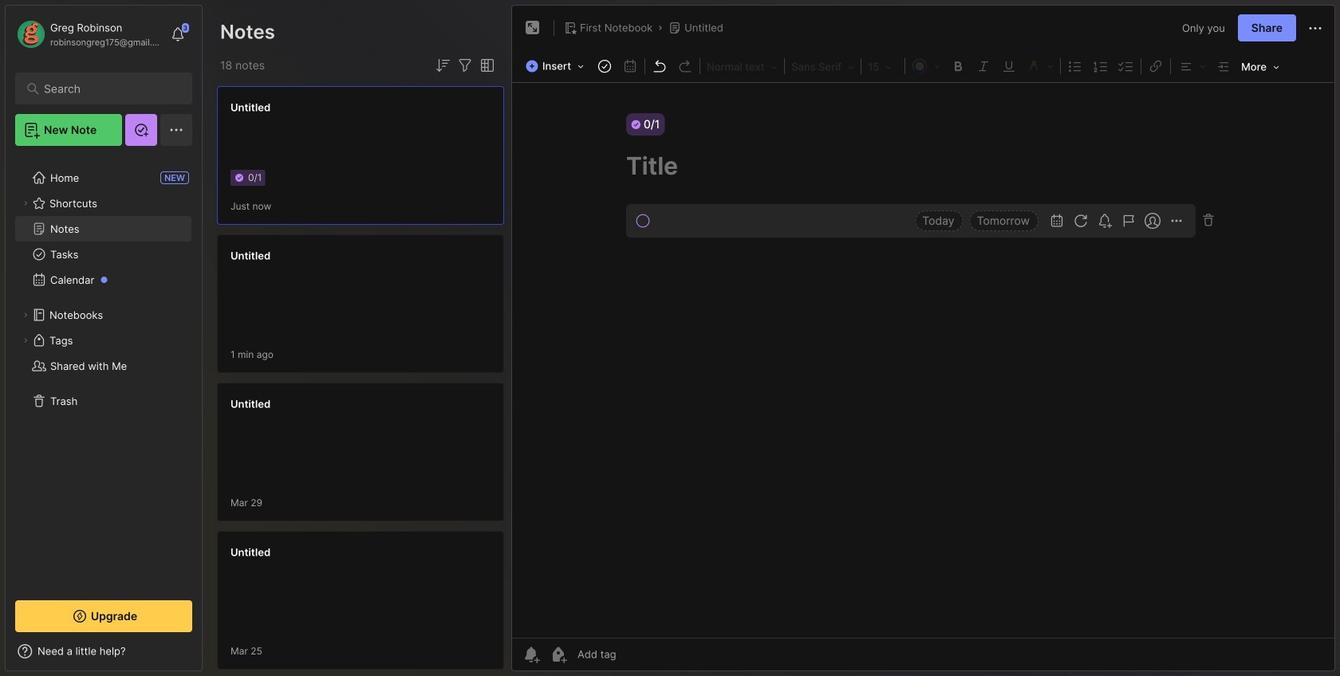 Task type: locate. For each thing, give the bounding box(es) containing it.
add a reminder image
[[522, 646, 541, 665]]

More actions field
[[1306, 18, 1325, 38]]

font color image
[[907, 55, 946, 76]]

Font size field
[[863, 56, 903, 77]]

task image
[[594, 55, 616, 77]]

Sort options field
[[433, 56, 452, 75]]

expand notebooks image
[[21, 310, 30, 320]]

click to collapse image
[[201, 647, 213, 666]]

Add filters field
[[456, 56, 475, 75]]

undo image
[[649, 55, 671, 77]]

tree
[[6, 156, 202, 587]]

Highlight field
[[1022, 55, 1059, 76]]

expand tags image
[[21, 336, 30, 346]]

None search field
[[44, 79, 171, 98]]

add filters image
[[456, 56, 475, 75]]

Add tag field
[[576, 648, 696, 662]]

View options field
[[475, 56, 497, 75]]

Font color field
[[907, 55, 946, 76]]

font size image
[[863, 56, 903, 77]]

font family image
[[787, 56, 860, 77]]

add tag image
[[549, 646, 568, 665]]

Search text field
[[44, 81, 171, 97]]



Task type: describe. For each thing, give the bounding box(es) containing it.
Alignment field
[[1173, 55, 1211, 76]]

main element
[[0, 0, 207, 677]]

Account field
[[15, 18, 163, 50]]

More field
[[1237, 56, 1285, 78]]

Insert field
[[522, 55, 592, 77]]

note window element
[[511, 5, 1336, 676]]

highlight image
[[1022, 55, 1059, 76]]

alignment image
[[1173, 55, 1211, 76]]

none search field inside main element
[[44, 79, 171, 98]]

Note Editor text field
[[512, 82, 1335, 638]]

more actions image
[[1306, 19, 1325, 38]]

Heading level field
[[702, 56, 783, 77]]

tree inside main element
[[6, 156, 202, 587]]

WHAT'S NEW field
[[6, 639, 202, 665]]

heading level image
[[702, 56, 783, 77]]

expand note image
[[523, 18, 543, 38]]

Font family field
[[787, 56, 860, 77]]



Task type: vqa. For each thing, say whether or not it's contained in the screenshot.
the More actions ICON
yes



